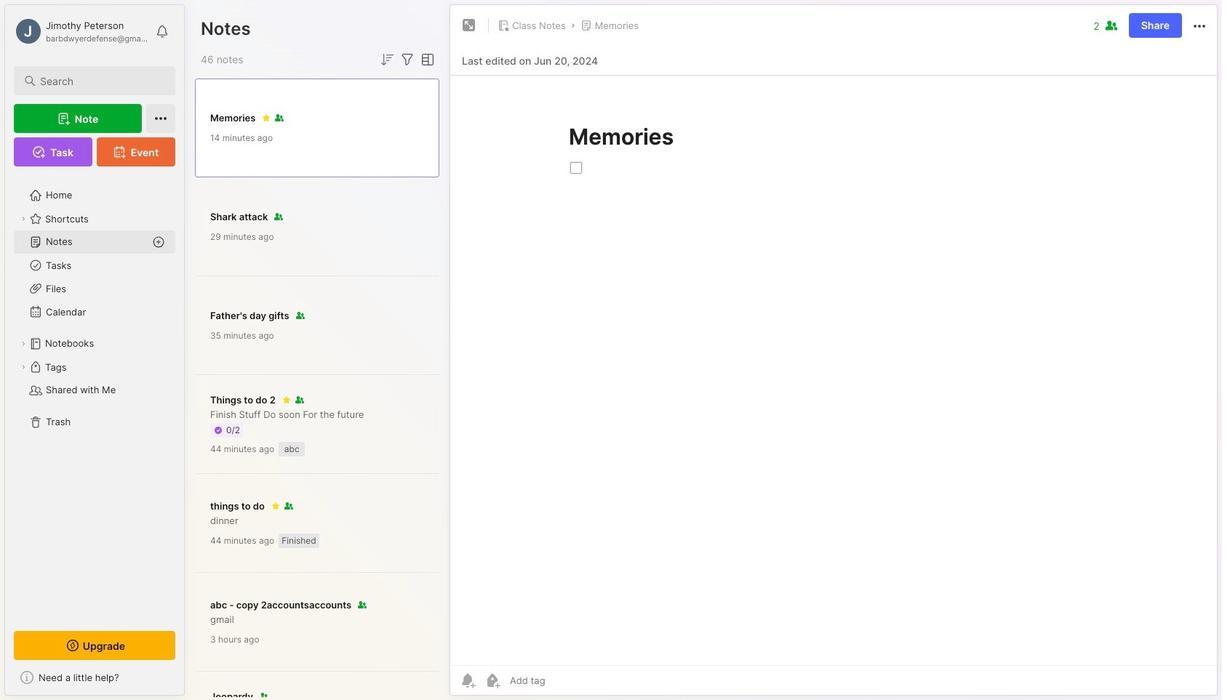 Task type: locate. For each thing, give the bounding box(es) containing it.
Sort options field
[[378, 51, 396, 68]]

expand tags image
[[19, 363, 28, 372]]

expand notebooks image
[[19, 340, 28, 349]]

Search text field
[[40, 74, 162, 88]]

add tag image
[[484, 673, 501, 690]]

main element
[[0, 0, 189, 701]]

Account field
[[14, 17, 148, 46]]

click to collapse image
[[179, 672, 190, 689]]

None search field
[[40, 72, 162, 90]]

More actions field
[[1191, 16, 1209, 35]]



Task type: describe. For each thing, give the bounding box(es) containing it.
Add filters field
[[399, 51, 416, 68]]

View options field
[[416, 51, 437, 68]]

note window element
[[450, 4, 1218, 700]]

none search field inside main element
[[40, 72, 162, 90]]

expand note image
[[461, 17, 478, 34]]

add filters image
[[399, 51, 416, 68]]

Note Editor text field
[[451, 75, 1218, 666]]

more actions image
[[1191, 17, 1209, 35]]

add a reminder image
[[459, 673, 477, 690]]

Add tag field
[[509, 675, 619, 688]]

NEED A LITTLE HELP? field
[[5, 667, 184, 690]]



Task type: vqa. For each thing, say whether or not it's contained in the screenshot.
'ADD FILTERS' ICON
yes



